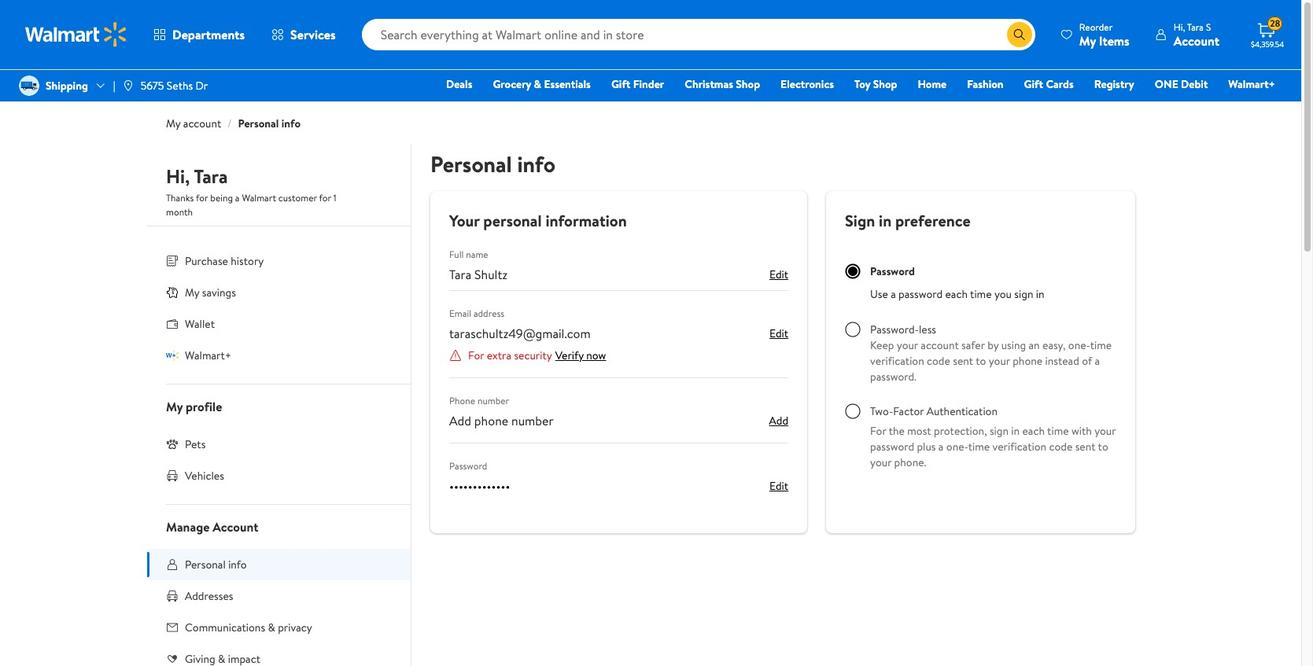 Task type: vqa. For each thing, say whether or not it's contained in the screenshot.
leftmost Shop
yes



Task type: locate. For each thing, give the bounding box(es) containing it.
each left with at the right of page
[[1023, 424, 1045, 439]]

&
[[534, 76, 542, 92], [268, 620, 275, 636]]

account
[[183, 116, 221, 131], [921, 338, 959, 353]]

password up use
[[871, 264, 916, 279]]

edit
[[770, 267, 789, 283], [770, 326, 789, 342], [770, 479, 789, 494]]

0 horizontal spatial number
[[478, 394, 509, 408]]

seths
[[167, 78, 193, 94]]

& left the privacy
[[268, 620, 275, 636]]

my savings
[[185, 285, 236, 301]]

icon image for walmart+
[[166, 349, 179, 362]]

2 vertical spatial icon image
[[166, 438, 179, 451]]

1 horizontal spatial walmart+ link
[[1222, 76, 1283, 93]]

account left safer
[[921, 338, 959, 353]]

hi, for thanks for being a walmart customer for 1 month
[[166, 163, 190, 190]]

one- inside for the most protection, sign in each time with your password plus a one-time verification code sent to your phone .
[[947, 439, 969, 455]]

0 horizontal spatial one-
[[947, 439, 969, 455]]

tara inside hi, tara thanks for being a walmart customer for 1 month
[[194, 163, 228, 190]]

1 horizontal spatial to
[[1099, 439, 1109, 455]]

pets link
[[147, 429, 411, 461]]

one debit link
[[1148, 76, 1216, 93]]

name
[[466, 248, 489, 261]]

walmart+ down wallet on the left of the page
[[185, 348, 232, 364]]

add for add phone number
[[450, 413, 472, 430]]

hi,
[[1174, 20, 1186, 33], [166, 163, 190, 190]]

walmart+ down $4,359.54
[[1229, 76, 1276, 92]]

your
[[450, 210, 480, 231]]

0 vertical spatial hi,
[[1174, 20, 1186, 33]]

0 horizontal spatial &
[[268, 620, 275, 636]]

tara left s
[[1188, 20, 1204, 33]]

1 edit from the top
[[770, 267, 789, 283]]

privacy
[[278, 620, 312, 636]]

add for add
[[770, 413, 789, 429]]

time right instead
[[1091, 338, 1113, 353]]

tara for account
[[1188, 20, 1204, 33]]

2 horizontal spatial phone
[[1013, 353, 1043, 369]]

1 vertical spatial account
[[213, 519, 259, 536]]

0 vertical spatial verification
[[871, 353, 925, 369]]

0 horizontal spatial code
[[927, 353, 951, 369]]

1 horizontal spatial one-
[[1069, 338, 1091, 353]]

finder
[[634, 76, 665, 92]]

communications & privacy link
[[147, 612, 411, 644]]

tara down full at the top left of page
[[450, 266, 472, 283]]

icon image up my profile on the left bottom of page
[[166, 349, 179, 362]]

1 horizontal spatial shop
[[874, 76, 898, 92]]

0 horizontal spatial personal
[[185, 557, 226, 573]]

shop for toy shop
[[874, 76, 898, 92]]

icon image for pets
[[166, 438, 179, 451]]

hi, inside hi, tara thanks for being a walmart customer for 1 month
[[166, 163, 190, 190]]

0 vertical spatial password
[[871, 264, 916, 279]]

0 horizontal spatial for
[[196, 191, 208, 205]]

1 vertical spatial sign
[[990, 424, 1009, 439]]

vehicles
[[185, 468, 224, 484]]

gift left cards
[[1025, 76, 1044, 92]]

password up less
[[899, 287, 943, 302]]

in right sign
[[879, 210, 892, 231]]

hi, inside hi, tara s account
[[1174, 20, 1186, 33]]

0 vertical spatial &
[[534, 76, 542, 92]]

gift for gift cards
[[1025, 76, 1044, 92]]

walmart+ link
[[1222, 76, 1283, 93], [147, 340, 411, 372]]

shop
[[736, 76, 761, 92], [874, 76, 898, 92]]

1 horizontal spatial personal
[[238, 116, 279, 131]]

essentials
[[544, 76, 591, 92]]

s
[[1207, 20, 1212, 33]]

deals
[[446, 76, 473, 92]]

0 vertical spatial to
[[976, 353, 987, 369]]

for left being
[[196, 191, 208, 205]]

password left plus
[[871, 439, 915, 455]]

phone down phone number
[[475, 413, 509, 430]]

1 vertical spatial personal info
[[185, 557, 247, 573]]

icon image inside the my savings link
[[166, 286, 179, 299]]

wallet link
[[147, 309, 411, 340]]

1 gift from the left
[[612, 76, 631, 92]]

your right with at the right of page
[[1095, 424, 1117, 439]]

edit button
[[770, 265, 789, 284], [770, 324, 789, 343], [770, 477, 789, 496]]

grocery
[[493, 76, 532, 92]]

gift inside gift cards "link"
[[1025, 76, 1044, 92]]

2 edit button from the top
[[770, 324, 789, 343]]

personal info up "addresses"
[[185, 557, 247, 573]]

1 horizontal spatial for
[[871, 424, 887, 439]]

a right use
[[891, 287, 896, 302]]

number down 'security'
[[512, 413, 554, 430]]

edit button for tara shultz
[[770, 265, 789, 284]]

personal up your
[[431, 149, 512, 179]]

1 vertical spatial hi,
[[166, 163, 190, 190]]

gift left finder
[[612, 76, 631, 92]]

edit button down add button
[[770, 477, 789, 496]]

0 vertical spatial number
[[478, 394, 509, 408]]

my
[[1080, 32, 1097, 49], [166, 116, 181, 131], [185, 285, 200, 301], [166, 398, 183, 416]]

1 horizontal spatial sign
[[1015, 287, 1034, 302]]

1 horizontal spatial walmart+
[[1229, 76, 1276, 92]]

personal info up personal
[[431, 149, 556, 179]]

2 vertical spatial in
[[1012, 424, 1020, 439]]

0 horizontal spatial to
[[976, 353, 987, 369]]

for for for the most protection, sign in each time with your password plus a one-time verification code sent to your phone .
[[871, 424, 887, 439]]

password-
[[871, 322, 919, 338]]

0 vertical spatial for
[[468, 348, 484, 364]]

1 vertical spatial walmart+ link
[[147, 340, 411, 372]]

0 vertical spatial sign
[[1015, 287, 1034, 302]]

add left two factor authentication for the most protection, sign in each time with your password plus a one-time verification code sent to your phone option
[[770, 413, 789, 429]]

1 vertical spatial personal
[[431, 149, 512, 179]]

to left by
[[976, 353, 987, 369]]

1 vertical spatial each
[[1023, 424, 1045, 439]]

0 horizontal spatial sent
[[954, 353, 974, 369]]

in
[[879, 210, 892, 231], [1037, 287, 1045, 302], [1012, 424, 1020, 439]]

reorder my items
[[1080, 20, 1130, 49]]

in right you
[[1037, 287, 1045, 302]]

3 edit from the top
[[770, 479, 789, 494]]

1 horizontal spatial verification
[[993, 439, 1047, 455]]

2 icon image from the top
[[166, 349, 179, 362]]

each left you
[[946, 287, 968, 302]]

account up debit
[[1174, 32, 1220, 49]]

add down phone
[[450, 413, 472, 430]]

edit left password less keep your account safer by using an easy, one-time verification code sent to your phone instead of a password. option
[[770, 326, 789, 342]]

0 horizontal spatial for
[[468, 348, 484, 364]]

1 vertical spatial account
[[921, 338, 959, 353]]

0 horizontal spatial hi,
[[166, 163, 190, 190]]

1 horizontal spatial password
[[871, 264, 916, 279]]

0 vertical spatial walmart+
[[1229, 76, 1276, 92]]

edit down add button
[[770, 479, 789, 494]]

to inside keep your account safer by using an easy, one-time verification code sent to your phone instead of a password.
[[976, 353, 987, 369]]

verification down the password-
[[871, 353, 925, 369]]

my left savings
[[185, 285, 200, 301]]

2 vertical spatial phone
[[895, 455, 925, 471]]

less
[[919, 322, 937, 338]]

shop right christmas
[[736, 76, 761, 92]]

1 horizontal spatial personal info
[[431, 149, 556, 179]]

for inside for the most protection, sign in each time with your password plus a one-time verification code sent to your phone .
[[871, 424, 887, 439]]

0 horizontal spatial personal info
[[185, 557, 247, 573]]

1 vertical spatial edit button
[[770, 324, 789, 343]]

account right manage on the bottom left of the page
[[213, 519, 259, 536]]

password up •••••••••••••
[[450, 460, 488, 473]]

1 vertical spatial password
[[871, 439, 915, 455]]

a right being
[[235, 191, 240, 205]]

1 horizontal spatial gift
[[1025, 76, 1044, 92]]

tara for for
[[194, 163, 228, 190]]

1 vertical spatial edit
[[770, 326, 789, 342]]

1 horizontal spatial code
[[1050, 439, 1073, 455]]

1 vertical spatial in
[[1037, 287, 1045, 302]]

edit left password basic use a password each time you sign in radio
[[770, 267, 789, 283]]

now
[[587, 348, 607, 364]]

1 vertical spatial sent
[[1076, 439, 1096, 455]]

0 horizontal spatial gift
[[612, 76, 631, 92]]

edit button left password less keep your account safer by using an easy, one-time verification code sent to your phone instead of a password. option
[[770, 324, 789, 343]]

sign
[[1015, 287, 1034, 302], [990, 424, 1009, 439]]

0 vertical spatial in
[[879, 210, 892, 231]]

0 horizontal spatial verification
[[871, 353, 925, 369]]

0 horizontal spatial shop
[[736, 76, 761, 92]]

1 vertical spatial code
[[1050, 439, 1073, 455]]

shop right toy
[[874, 76, 898, 92]]

1 vertical spatial for
[[871, 424, 887, 439]]

number up the add phone number on the bottom left of page
[[478, 394, 509, 408]]

info up "addresses"
[[228, 557, 247, 573]]

security
[[514, 348, 552, 364]]

1 vertical spatial phone
[[475, 413, 509, 430]]

1 vertical spatial to
[[1099, 439, 1109, 455]]

0 vertical spatial personal info
[[431, 149, 556, 179]]

1 vertical spatial password
[[450, 460, 488, 473]]

0 horizontal spatial account
[[213, 519, 259, 536]]

tara
[[1188, 20, 1204, 33], [194, 163, 228, 190], [450, 266, 472, 283]]

 image
[[122, 80, 134, 92]]

0 vertical spatial edit button
[[770, 265, 789, 284]]

1 vertical spatial icon image
[[166, 349, 179, 362]]

icon image left pets
[[166, 438, 179, 451]]

hi, up thanks
[[166, 163, 190, 190]]

time down authentication
[[969, 439, 990, 455]]

2 vertical spatial personal
[[185, 557, 226, 573]]

shop for christmas shop
[[736, 76, 761, 92]]

2 gift from the left
[[1025, 76, 1044, 92]]

my left 'profile' on the bottom of the page
[[166, 398, 183, 416]]

factor
[[894, 404, 925, 420]]

walmart+ link down the my savings link
[[147, 340, 411, 372]]

for
[[468, 348, 484, 364], [871, 424, 887, 439]]

an
[[1029, 338, 1040, 353]]

walmart image
[[25, 22, 128, 47]]

sign right you
[[1015, 287, 1034, 302]]

debit
[[1182, 76, 1209, 92]]

gift cards
[[1025, 76, 1074, 92]]

phone left instead
[[1013, 353, 1043, 369]]

sign right protection,
[[990, 424, 1009, 439]]

1 icon image from the top
[[166, 286, 179, 299]]

0 horizontal spatial sign
[[990, 424, 1009, 439]]

1 horizontal spatial number
[[512, 413, 554, 430]]

 image
[[19, 76, 39, 96]]

0 vertical spatial edit
[[770, 267, 789, 283]]

each
[[946, 287, 968, 302], [1023, 424, 1045, 439]]

Password-less radio
[[846, 322, 861, 338]]

account left /
[[183, 116, 221, 131]]

for left the the
[[871, 424, 887, 439]]

2 vertical spatial edit button
[[770, 477, 789, 496]]

by
[[988, 338, 999, 353]]

icon image left the my savings
[[166, 286, 179, 299]]

password inside for the most protection, sign in each time with your password plus a one-time verification code sent to your phone .
[[871, 439, 915, 455]]

a right plus
[[939, 439, 944, 455]]

edit button left password basic use a password each time you sign in radio
[[770, 265, 789, 284]]

0 vertical spatial sent
[[954, 353, 974, 369]]

0 vertical spatial tara
[[1188, 20, 1204, 33]]

1 horizontal spatial phone
[[895, 455, 925, 471]]

in right protection,
[[1012, 424, 1020, 439]]

1 edit button from the top
[[770, 265, 789, 284]]

full
[[450, 248, 464, 261]]

sent inside keep your account safer by using an easy, one-time verification code sent to your phone instead of a password.
[[954, 353, 974, 369]]

0 vertical spatial account
[[1174, 32, 1220, 49]]

a inside keep your account safer by using an easy, one-time verification code sent to your phone instead of a password.
[[1095, 353, 1101, 369]]

to right with at the right of page
[[1099, 439, 1109, 455]]

fashion
[[968, 76, 1004, 92]]

sent
[[954, 353, 974, 369], [1076, 439, 1096, 455]]

info right /
[[282, 116, 301, 131]]

a right of
[[1095, 353, 1101, 369]]

gift cards link
[[1018, 76, 1081, 93]]

to
[[976, 353, 987, 369], [1099, 439, 1109, 455]]

add
[[450, 413, 472, 430], [770, 413, 789, 429]]

1 vertical spatial walmart+
[[185, 348, 232, 364]]

phone down most
[[895, 455, 925, 471]]

2 vertical spatial tara
[[450, 266, 472, 283]]

/
[[228, 116, 232, 131]]

& right grocery
[[534, 76, 542, 92]]

3 icon image from the top
[[166, 438, 179, 451]]

sign inside for the most protection, sign in each time with your password plus a one-time verification code sent to your phone .
[[990, 424, 1009, 439]]

icon image
[[166, 286, 179, 299], [166, 349, 179, 362], [166, 438, 179, 451]]

one- right "easy,"
[[1069, 338, 1091, 353]]

1 shop from the left
[[736, 76, 761, 92]]

icon image inside pets link
[[166, 438, 179, 451]]

with
[[1072, 424, 1093, 439]]

one- right plus
[[947, 439, 969, 455]]

2 shop from the left
[[874, 76, 898, 92]]

1 horizontal spatial account
[[921, 338, 959, 353]]

0 vertical spatial each
[[946, 287, 968, 302]]

communications
[[185, 620, 265, 636]]

personal info link right /
[[238, 116, 301, 131]]

a
[[235, 191, 240, 205], [891, 287, 896, 302], [1095, 353, 1101, 369], [939, 439, 944, 455]]

28
[[1271, 17, 1281, 30]]

edit button for taraschultz49@gmail.com
[[770, 324, 789, 343]]

personal
[[238, 116, 279, 131], [431, 149, 512, 179], [185, 557, 226, 573]]

communications & privacy
[[185, 620, 312, 636]]

0 horizontal spatial account
[[183, 116, 221, 131]]

0 vertical spatial one-
[[1069, 338, 1091, 353]]

verification right protection,
[[993, 439, 1047, 455]]

1 vertical spatial number
[[512, 413, 554, 430]]

my for my account / personal info
[[166, 116, 181, 131]]

1 horizontal spatial each
[[1023, 424, 1045, 439]]

hi, left s
[[1174, 20, 1186, 33]]

0 vertical spatial code
[[927, 353, 951, 369]]

2 horizontal spatial personal
[[431, 149, 512, 179]]

0 horizontal spatial info
[[228, 557, 247, 573]]

walmart+ link down $4,359.54
[[1222, 76, 1283, 93]]

time
[[971, 287, 992, 302], [1091, 338, 1113, 353], [1048, 424, 1070, 439], [969, 439, 990, 455]]

address
[[474, 307, 505, 320]]

0 vertical spatial personal
[[238, 116, 279, 131]]

gift inside gift finder link
[[612, 76, 631, 92]]

1 horizontal spatial add
[[770, 413, 789, 429]]

1 vertical spatial info
[[518, 149, 556, 179]]

gift
[[612, 76, 631, 92], [1025, 76, 1044, 92]]

use a password each time you sign in
[[871, 287, 1045, 302]]

personal up "addresses"
[[185, 557, 226, 573]]

0 vertical spatial icon image
[[166, 286, 179, 299]]

information
[[546, 210, 627, 231]]

my account link
[[166, 116, 221, 131]]

gift for gift finder
[[612, 76, 631, 92]]

walmart+
[[1229, 76, 1276, 92], [185, 348, 232, 364]]

tara inside hi, tara s account
[[1188, 20, 1204, 33]]

electronics
[[781, 76, 834, 92]]

2 vertical spatial info
[[228, 557, 247, 573]]

1 vertical spatial &
[[268, 620, 275, 636]]

personal info link up the communications & privacy link
[[147, 549, 411, 581]]

for left 1
[[319, 191, 331, 205]]

sign in preference
[[846, 210, 971, 231]]

plus
[[917, 439, 936, 455]]

1 horizontal spatial hi,
[[1174, 20, 1186, 33]]

personal right /
[[238, 116, 279, 131]]

tara up being
[[194, 163, 228, 190]]

my left items
[[1080, 32, 1097, 49]]

1 vertical spatial tara
[[194, 163, 228, 190]]

1 horizontal spatial sent
[[1076, 439, 1096, 455]]

for left extra
[[468, 348, 484, 364]]

my down 5675 seths dr
[[166, 116, 181, 131]]

info up your personal information
[[518, 149, 556, 179]]

items
[[1100, 32, 1130, 49]]

pets
[[185, 437, 206, 453]]

1 horizontal spatial for
[[319, 191, 331, 205]]

keep
[[871, 338, 895, 353]]

toy shop link
[[848, 76, 905, 93]]

one
[[1155, 76, 1179, 92]]

my account / personal info
[[166, 116, 301, 131]]

one debit
[[1155, 76, 1209, 92]]

2 edit from the top
[[770, 326, 789, 342]]



Task type: describe. For each thing, give the bounding box(es) containing it.
password-less
[[871, 322, 937, 338]]

0 vertical spatial password
[[899, 287, 943, 302]]

email
[[450, 307, 472, 320]]

gift finder
[[612, 76, 665, 92]]

0 horizontal spatial each
[[946, 287, 968, 302]]

5675
[[141, 78, 164, 94]]

verify
[[556, 348, 584, 364]]

your right keep
[[897, 338, 919, 353]]

departments
[[172, 26, 245, 43]]

icon image for my savings
[[166, 286, 179, 299]]

Walmart Site-Wide search field
[[362, 19, 1036, 50]]

0 horizontal spatial phone
[[475, 413, 509, 430]]

phone
[[450, 394, 476, 408]]

a inside for the most protection, sign in each time with your password plus a one-time verification code sent to your phone .
[[939, 439, 944, 455]]

hi, tara thanks for being a walmart customer for 1 month
[[166, 163, 337, 219]]

1
[[334, 191, 337, 205]]

dr
[[196, 78, 208, 94]]

1 for from the left
[[196, 191, 208, 205]]

savings
[[202, 285, 236, 301]]

verification inside keep your account safer by using an easy, one-time verification code sent to your phone instead of a password.
[[871, 353, 925, 369]]

christmas shop
[[685, 76, 761, 92]]

authentication
[[927, 404, 998, 420]]

& for grocery
[[534, 76, 542, 92]]

toy
[[855, 76, 871, 92]]

of
[[1083, 353, 1093, 369]]

code inside for the most protection, sign in each time with your password plus a one-time verification code sent to your phone .
[[1050, 439, 1073, 455]]

your personal information
[[450, 210, 627, 231]]

gift finder link
[[605, 76, 672, 93]]

1 horizontal spatial info
[[282, 116, 301, 131]]

.
[[925, 455, 927, 471]]

email address
[[450, 307, 505, 320]]

& for communications
[[268, 620, 275, 636]]

password.
[[871, 369, 917, 385]]

most
[[908, 424, 932, 439]]

safer
[[962, 338, 985, 353]]

keep your account safer by using an easy, one-time verification code sent to your phone instead of a password.
[[871, 338, 1113, 385]]

instead
[[1046, 353, 1080, 369]]

time left you
[[971, 287, 992, 302]]

one- inside keep your account safer by using an easy, one-time verification code sent to your phone instead of a password.
[[1069, 338, 1091, 353]]

easy,
[[1043, 338, 1066, 353]]

addresses
[[185, 589, 233, 605]]

cards
[[1047, 76, 1074, 92]]

sign
[[846, 210, 876, 231]]

for the most protection, sign in each time with your password plus a one-time verification code sent to your phone .
[[871, 424, 1117, 471]]

your down the the
[[871, 455, 892, 471]]

purchase history
[[185, 253, 264, 269]]

purchase
[[185, 253, 228, 269]]

0 vertical spatial personal info link
[[238, 116, 301, 131]]

fashion link
[[961, 76, 1011, 93]]

edit for taraschultz49@gmail.com
[[770, 326, 789, 342]]

to inside for the most protection, sign in each time with your password plus a one-time verification code sent to your phone .
[[1099, 439, 1109, 455]]

each inside for the most protection, sign in each time with your password plus a one-time verification code sent to your phone .
[[1023, 424, 1045, 439]]

1 vertical spatial personal info link
[[147, 549, 411, 581]]

Search search field
[[362, 19, 1036, 50]]

edit for tara shultz
[[770, 267, 789, 283]]

toy shop
[[855, 76, 898, 92]]

month
[[166, 205, 193, 219]]

hi, for account
[[1174, 20, 1186, 33]]

add phone number
[[450, 413, 554, 430]]

add button
[[770, 412, 789, 431]]

|
[[113, 78, 115, 94]]

0 horizontal spatial walmart+
[[185, 348, 232, 364]]

vehicles link
[[147, 461, 411, 492]]

my savings link
[[147, 277, 411, 309]]

phone inside keep your account safer by using an easy, one-time verification code sent to your phone instead of a password.
[[1013, 353, 1043, 369]]

account inside keep your account safer by using an easy, one-time verification code sent to your phone instead of a password.
[[921, 338, 959, 353]]

•••••••••••••
[[450, 478, 510, 495]]

code inside keep your account safer by using an easy, one-time verification code sent to your phone instead of a password.
[[927, 353, 951, 369]]

my profile
[[166, 398, 222, 416]]

hi, tara link
[[166, 163, 228, 196]]

extra
[[487, 348, 512, 364]]

0 vertical spatial account
[[183, 116, 221, 131]]

3 edit button from the top
[[770, 477, 789, 496]]

1 horizontal spatial tara
[[450, 266, 472, 283]]

registry
[[1095, 76, 1135, 92]]

profile
[[186, 398, 222, 416]]

0 horizontal spatial in
[[879, 210, 892, 231]]

purchase history link
[[147, 246, 411, 277]]

2 horizontal spatial info
[[518, 149, 556, 179]]

verify now button
[[552, 348, 607, 364]]

electronics link
[[774, 76, 842, 93]]

addresses link
[[147, 581, 411, 612]]

shultz
[[475, 266, 508, 283]]

verification inside for the most protection, sign in each time with your password plus a one-time verification code sent to your phone .
[[993, 439, 1047, 455]]

grocery & essentials
[[493, 76, 591, 92]]

hi, tara s account
[[1174, 20, 1220, 49]]

walmart
[[242, 191, 276, 205]]

0 vertical spatial walmart+ link
[[1222, 76, 1283, 93]]

departments button
[[140, 16, 258, 54]]

my for my savings
[[185, 285, 200, 301]]

two-
[[871, 404, 894, 420]]

phone number
[[450, 394, 509, 408]]

sent inside for the most protection, sign in each time with your password plus a one-time verification code sent to your phone .
[[1076, 439, 1096, 455]]

manage
[[166, 519, 210, 536]]

my inside reorder my items
[[1080, 32, 1097, 49]]

the
[[889, 424, 905, 439]]

reorder
[[1080, 20, 1113, 33]]

in inside for the most protection, sign in each time with your password plus a one-time verification code sent to your phone .
[[1012, 424, 1020, 439]]

phone inside for the most protection, sign in each time with your password plus a one-time verification code sent to your phone .
[[895, 455, 925, 471]]

use
[[871, 287, 889, 302]]

time inside keep your account safer by using an easy, one-time verification code sent to your phone instead of a password.
[[1091, 338, 1113, 353]]

your right safer
[[989, 353, 1011, 369]]

5675 seths dr
[[141, 78, 208, 94]]

0 horizontal spatial password
[[450, 460, 488, 473]]

2 for from the left
[[319, 191, 331, 205]]

being
[[210, 191, 233, 205]]

a inside hi, tara thanks for being a walmart customer for 1 month
[[235, 191, 240, 205]]

manage account
[[166, 519, 259, 536]]

preference
[[896, 210, 971, 231]]

deals link
[[439, 76, 480, 93]]

Two-Factor Authentication radio
[[846, 404, 861, 420]]

$4,359.54
[[1252, 39, 1285, 50]]

search icon image
[[1014, 28, 1026, 41]]

two-factor authentication
[[871, 404, 998, 420]]

shipping
[[46, 78, 88, 94]]

services
[[291, 26, 336, 43]]

you
[[995, 287, 1012, 302]]

registry link
[[1088, 76, 1142, 93]]

taraschultz49@gmail.com
[[450, 325, 591, 342]]

my for my profile
[[166, 398, 183, 416]]

time left with at the right of page
[[1048, 424, 1070, 439]]

for for for extra security verify now
[[468, 348, 484, 364]]

using
[[1002, 338, 1027, 353]]

christmas shop link
[[678, 76, 768, 93]]

Password radio
[[846, 264, 861, 279]]

protection,
[[934, 424, 988, 439]]

grocery & essentials link
[[486, 76, 598, 93]]



